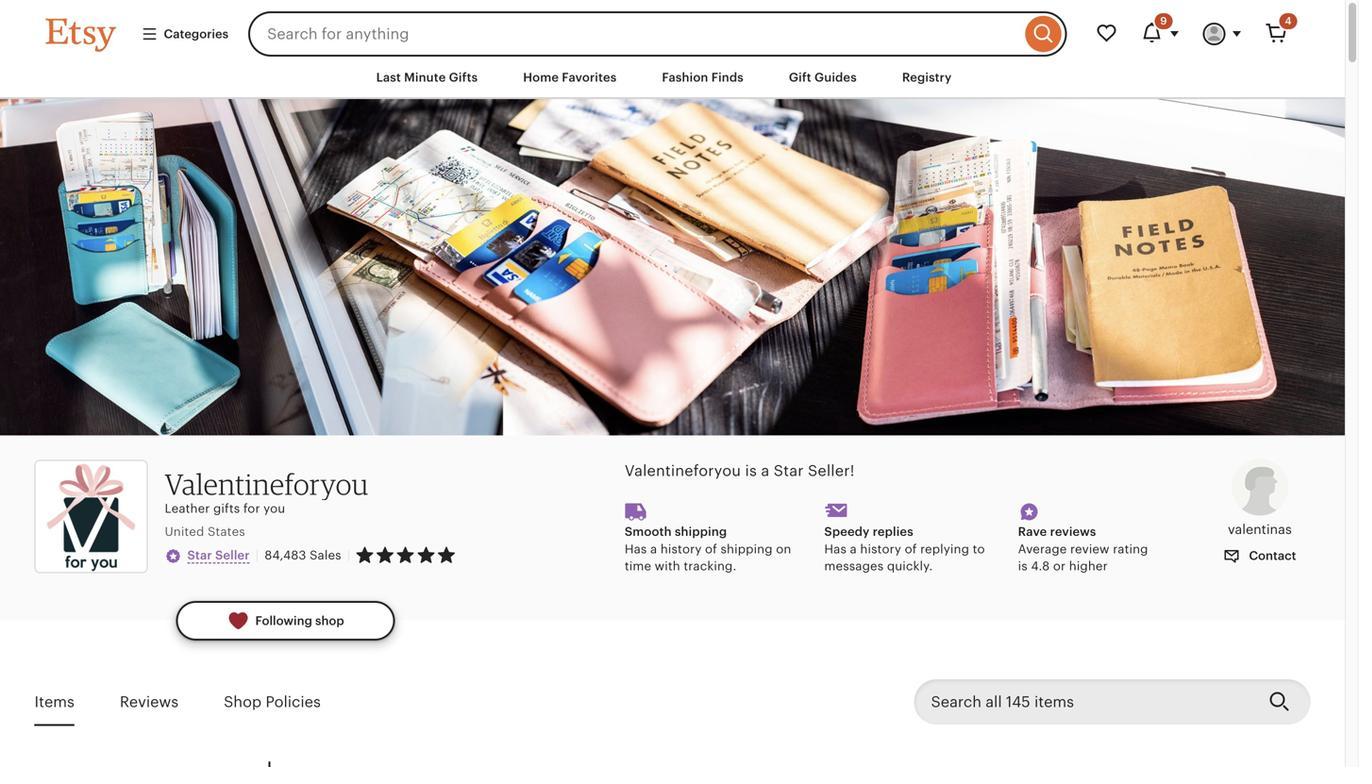Task type: vqa. For each thing, say whether or not it's contained in the screenshot.
9.95 "Star Seller"
no



Task type: describe. For each thing, give the bounding box(es) containing it.
contact button
[[1210, 539, 1311, 574]]

valentinas
[[1229, 522, 1293, 537]]

fashion
[[662, 70, 709, 85]]

speedy
[[825, 525, 870, 539]]

none search field inside categories banner
[[248, 11, 1068, 57]]

gift guides link
[[775, 60, 871, 95]]

shop
[[224, 694, 262, 711]]

categories button
[[127, 17, 243, 51]]

following shop button
[[176, 602, 395, 641]]

messages
[[825, 560, 884, 574]]

united states
[[165, 525, 245, 539]]

registry link
[[888, 60, 966, 95]]

categories banner
[[12, 0, 1334, 57]]

items link
[[34, 681, 75, 725]]

to
[[973, 542, 986, 557]]

has for has a history of shipping on time with tracking.
[[625, 542, 647, 557]]

time
[[625, 560, 652, 574]]

reviews link
[[120, 681, 179, 725]]

items
[[34, 694, 75, 711]]

valentineforyou is a star seller!
[[625, 463, 855, 480]]

84,483
[[265, 549, 306, 563]]

guides
[[815, 70, 857, 85]]

fashion finds link
[[648, 60, 758, 95]]

star seller
[[187, 549, 250, 563]]

rave reviews average review rating is 4.8 or higher
[[1019, 525, 1149, 574]]

1 | from the left
[[256, 548, 259, 563]]

states
[[208, 525, 245, 539]]

4 link
[[1255, 11, 1300, 57]]

1 horizontal spatial a
[[761, 463, 770, 480]]

valentineforyou for valentineforyou leather gifts for you
[[165, 467, 369, 502]]

rating
[[1114, 542, 1149, 557]]

seller!
[[808, 463, 855, 480]]

categories
[[164, 27, 229, 41]]

sales
[[310, 549, 342, 563]]

registry
[[903, 70, 952, 85]]

| inside | 84,483 sales |
[[347, 549, 351, 563]]

shop
[[315, 614, 344, 629]]

reviews
[[120, 694, 179, 711]]

higher
[[1070, 560, 1108, 574]]

is inside rave reviews average review rating is 4.8 or higher
[[1019, 560, 1028, 574]]

gifts
[[213, 502, 240, 516]]

on
[[776, 542, 792, 557]]

united
[[165, 525, 204, 539]]

of for shipping
[[705, 542, 718, 557]]

history for quickly.
[[861, 542, 902, 557]]

valentinas image
[[1232, 459, 1289, 516]]

star_seller image
[[165, 548, 182, 565]]

favorites
[[562, 70, 617, 85]]

a for speedy replies has a history of replying to messages quickly.
[[850, 542, 857, 557]]

1 horizontal spatial star
[[774, 463, 804, 480]]

smooth shipping has a history of shipping on time with tracking.
[[625, 525, 792, 574]]

Search all 145 items text field
[[915, 680, 1255, 725]]

gift
[[789, 70, 812, 85]]

tracking.
[[684, 560, 737, 574]]

9 button
[[1130, 11, 1192, 57]]

for
[[243, 502, 260, 516]]

following shop
[[255, 614, 344, 629]]

| 84,483 sales |
[[256, 548, 351, 563]]



Task type: locate. For each thing, give the bounding box(es) containing it.
| right sales at the left bottom of page
[[347, 549, 351, 563]]

shipping left on
[[721, 542, 773, 557]]

1 vertical spatial shipping
[[721, 542, 773, 557]]

a down the smooth
[[651, 542, 658, 557]]

of inside "smooth shipping has a history of shipping on time with tracking."
[[705, 542, 718, 557]]

history
[[661, 542, 702, 557], [861, 542, 902, 557]]

reviews
[[1051, 525, 1097, 539]]

home favorites
[[523, 70, 617, 85]]

1 horizontal spatial is
[[1019, 560, 1028, 574]]

0 horizontal spatial is
[[746, 463, 757, 480]]

a left the seller!
[[761, 463, 770, 480]]

4.8
[[1032, 560, 1050, 574]]

seller
[[215, 549, 250, 563]]

minute
[[404, 70, 446, 85]]

star seller button
[[165, 546, 250, 565]]

0 horizontal spatial valentineforyou
[[165, 467, 369, 502]]

star
[[774, 463, 804, 480], [187, 549, 212, 563]]

has
[[625, 542, 647, 557], [825, 542, 847, 557]]

1 horizontal spatial has
[[825, 542, 847, 557]]

0 horizontal spatial |
[[256, 548, 259, 563]]

a up messages
[[850, 542, 857, 557]]

1 horizontal spatial |
[[347, 549, 351, 563]]

1 horizontal spatial of
[[905, 542, 917, 557]]

is
[[746, 463, 757, 480], [1019, 560, 1028, 574]]

fashion finds
[[662, 70, 744, 85]]

1 horizontal spatial valentineforyou
[[625, 463, 741, 480]]

menu bar
[[12, 57, 1334, 99]]

leather
[[165, 502, 210, 516]]

1 vertical spatial star
[[187, 549, 212, 563]]

last minute gifts link
[[362, 60, 492, 95]]

following
[[255, 614, 312, 629]]

2 history from the left
[[861, 542, 902, 557]]

a for smooth shipping has a history of shipping on time with tracking.
[[651, 542, 658, 557]]

star left the seller!
[[774, 463, 804, 480]]

0 horizontal spatial a
[[651, 542, 658, 557]]

2 of from the left
[[905, 542, 917, 557]]

a inside "smooth shipping has a history of shipping on time with tracking."
[[651, 542, 658, 557]]

of up quickly.
[[905, 542, 917, 557]]

home favorites link
[[509, 60, 631, 95]]

0 vertical spatial star
[[774, 463, 804, 480]]

history for with
[[661, 542, 702, 557]]

shop policies link
[[224, 681, 321, 725]]

replies
[[873, 525, 914, 539]]

contact
[[1247, 549, 1297, 563]]

2 | from the left
[[347, 549, 351, 563]]

gift guides
[[789, 70, 857, 85]]

policies
[[266, 694, 321, 711]]

review
[[1071, 542, 1110, 557]]

1 of from the left
[[705, 542, 718, 557]]

0 horizontal spatial of
[[705, 542, 718, 557]]

is left 4.8 at right
[[1019, 560, 1028, 574]]

of
[[705, 542, 718, 557], [905, 542, 917, 557]]

valentineforyou leather gifts for you
[[165, 467, 369, 516]]

quickly.
[[888, 560, 933, 574]]

menu bar containing last minute gifts
[[12, 57, 1334, 99]]

last
[[376, 70, 401, 85]]

valentinas link
[[1210, 459, 1311, 539]]

| right seller
[[256, 548, 259, 563]]

None search field
[[248, 11, 1068, 57]]

4
[[1286, 15, 1292, 27]]

gifts
[[449, 70, 478, 85]]

valentineforyou up "you"
[[165, 467, 369, 502]]

or
[[1054, 560, 1066, 574]]

|
[[256, 548, 259, 563], [347, 549, 351, 563]]

has down 'speedy'
[[825, 542, 847, 557]]

with
[[655, 560, 681, 574]]

1 vertical spatial is
[[1019, 560, 1028, 574]]

sections tab list
[[34, 762, 271, 768]]

home
[[523, 70, 559, 85]]

0 vertical spatial is
[[746, 463, 757, 480]]

shipping
[[675, 525, 727, 539], [721, 542, 773, 557]]

history down replies
[[861, 542, 902, 557]]

9
[[1161, 15, 1168, 27]]

2 has from the left
[[825, 542, 847, 557]]

valentineforyou for valentineforyou is a star seller!
[[625, 463, 741, 480]]

is left the seller!
[[746, 463, 757, 480]]

0 vertical spatial shipping
[[675, 525, 727, 539]]

1 history from the left
[[661, 542, 702, 557]]

Search for anything text field
[[248, 11, 1021, 57]]

valentineforyou
[[625, 463, 741, 480], [165, 467, 369, 502]]

history inside "smooth shipping has a history of shipping on time with tracking."
[[661, 542, 702, 557]]

0 horizontal spatial history
[[661, 542, 702, 557]]

you
[[264, 502, 285, 516]]

history inside "speedy replies has a history of replying to messages quickly."
[[861, 542, 902, 557]]

0 horizontal spatial has
[[625, 542, 647, 557]]

has inside "smooth shipping has a history of shipping on time with tracking."
[[625, 542, 647, 557]]

of inside "speedy replies has a history of replying to messages quickly."
[[905, 542, 917, 557]]

of up "tracking."
[[705, 542, 718, 557]]

has for has a history of replying to messages quickly.
[[825, 542, 847, 557]]

shipping up "tracking."
[[675, 525, 727, 539]]

1 has from the left
[[625, 542, 647, 557]]

1 horizontal spatial history
[[861, 542, 902, 557]]

star inside button
[[187, 549, 212, 563]]

0 horizontal spatial star
[[187, 549, 212, 563]]

a
[[761, 463, 770, 480], [651, 542, 658, 557], [850, 542, 857, 557]]

a inside "speedy replies has a history of replying to messages quickly."
[[850, 542, 857, 557]]

finds
[[712, 70, 744, 85]]

has up time
[[625, 542, 647, 557]]

rave
[[1019, 525, 1048, 539]]

has inside "speedy replies has a history of replying to messages quickly."
[[825, 542, 847, 557]]

shop policies
[[224, 694, 321, 711]]

valentineforyou up the smooth
[[625, 463, 741, 480]]

replying
[[921, 542, 970, 557]]

smooth
[[625, 525, 672, 539]]

star down united states
[[187, 549, 212, 563]]

last minute gifts
[[376, 70, 478, 85]]

of for replying
[[905, 542, 917, 557]]

speedy replies has a history of replying to messages quickly.
[[825, 525, 986, 574]]

2 horizontal spatial a
[[850, 542, 857, 557]]

average
[[1019, 542, 1068, 557]]

history up with
[[661, 542, 702, 557]]



